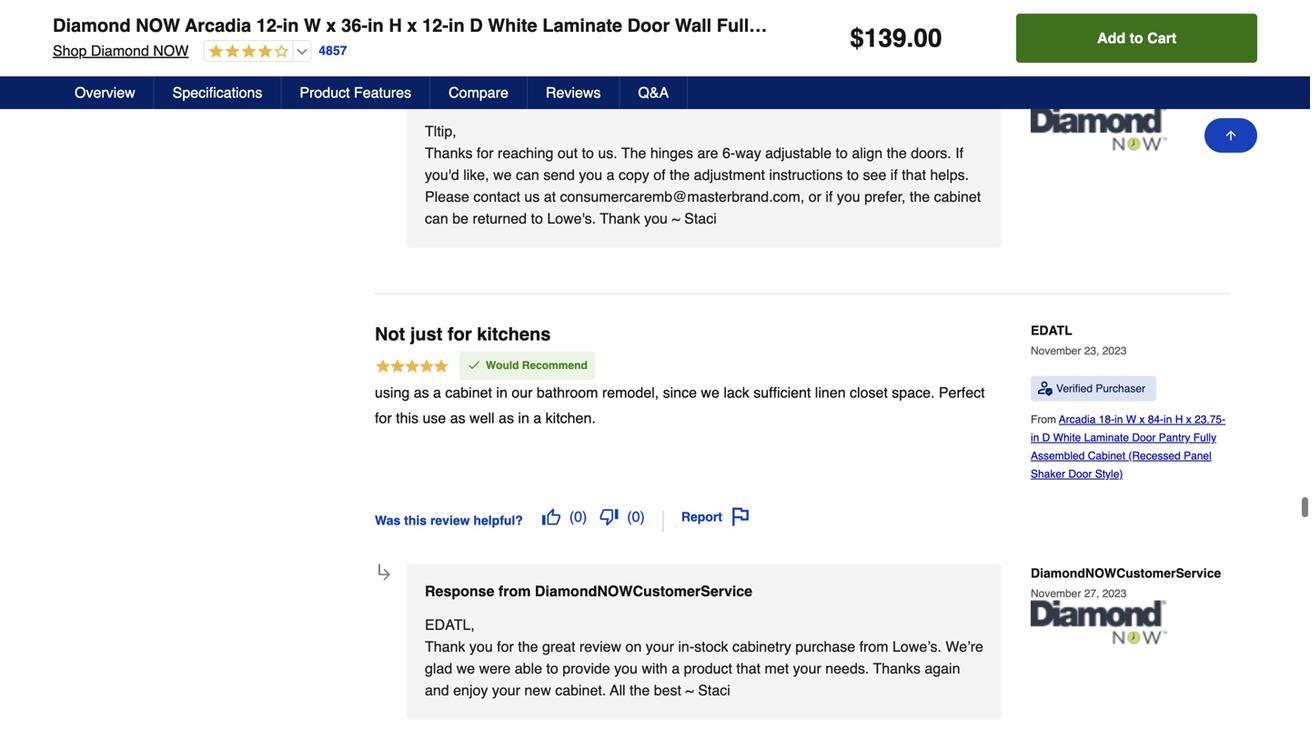 Task type: describe. For each thing, give the bounding box(es) containing it.
pantry
[[1159, 432, 1191, 444]]

all
[[610, 682, 626, 699]]

0 horizontal spatial if
[[826, 188, 833, 205]]

diamond now arcadia 12-in w x 36-in h x 12-in d white laminate door wall fully assembled cabinet (recessed panel shaker door style)
[[53, 15, 1250, 36]]

for right just
[[448, 324, 472, 345]]

us.
[[598, 145, 618, 161]]

.
[[907, 24, 914, 53]]

glad
[[425, 660, 452, 677]]

6-
[[722, 145, 735, 161]]

our
[[512, 385, 533, 401]]

a inside the tltip, thanks for reaching out to us. the hinges are 6-way adjustable to align the doors. if you'd like, we can send you a copy of the adjustment instructions to see if that helps. please contact us at consumercaremb@masterbrand.com, or if you prefer, the cabinet can be returned to lowe's. thank you ~ staci
[[607, 166, 615, 183]]

helpful? for thumb down icon for flag image
[[474, 514, 523, 528]]

white inside arcadia 18-in w x 84-in h x 23.75- in d white laminate door pantry fully assembled cabinet (recessed panel shaker door style)
[[1053, 432, 1081, 444]]

a inside the edatl, thank you for the great review on your in-stock cabinetry purchase from lowe's. we're glad we were able to provide you with a product that met your needs. thanks again and enjoy your new cabinet. all the best ~ staci
[[672, 660, 680, 677]]

add
[[1097, 30, 1126, 46]]

thumb up image for flag icon thumb down icon
[[542, 14, 560, 32]]

of
[[653, 166, 666, 183]]

see
[[863, 166, 887, 183]]

arrow right image
[[376, 566, 393, 584]]

like,
[[463, 166, 489, 183]]

flag image
[[732, 14, 750, 32]]

november for diamondnowcustomerservice
[[1031, 588, 1081, 600]]

perfect
[[939, 385, 985, 401]]

verified purchaser icon image
[[1038, 382, 1053, 396]]

out
[[558, 145, 578, 161]]

a left kitchen.
[[533, 410, 542, 427]]

the right prefer,
[[910, 188, 930, 205]]

to left the see
[[847, 166, 859, 183]]

adjustable
[[765, 145, 832, 161]]

0 vertical spatial laminate
[[543, 15, 622, 36]]

x left the 23.75-
[[1186, 413, 1192, 426]]

$ 139 . 00
[[850, 24, 942, 53]]

in down purchaser
[[1115, 413, 1123, 426]]

using
[[375, 385, 410, 401]]

remodel,
[[602, 385, 659, 401]]

q&a button
[[620, 76, 688, 109]]

instructions
[[769, 166, 843, 183]]

kitchens
[[477, 324, 551, 345]]

purchase
[[796, 639, 855, 655]]

2 horizontal spatial as
[[499, 410, 514, 427]]

linen
[[815, 385, 846, 401]]

arcadia 18-in w x 84-in h x 23.75- in d white laminate door pantry fully assembled cabinet (recessed panel shaker door style)
[[1031, 413, 1226, 481]]

x left 36-
[[326, 15, 336, 36]]

edatl,
[[425, 617, 475, 634]]

in down "from"
[[1031, 432, 1039, 444]]

and
[[425, 682, 449, 699]]

shaker inside arcadia 18-in w x 84-in h x 23.75- in d white laminate door pantry fully assembled cabinet (recessed panel shaker door style)
[[1031, 468, 1066, 481]]

was this review helpful? for flag icon thumb down icon
[[375, 20, 523, 34]]

contact
[[473, 188, 520, 205]]

thanks inside the edatl, thank you for the great review on your in-stock cabinetry purchase from lowe's. we're glad we were able to provide you with a product that met your needs. thanks again and enjoy your new cabinet. all the best ~ staci
[[873, 660, 921, 677]]

diamondnowcustomerservice november 27, 2023
[[1031, 566, 1221, 600]]

1 horizontal spatial if
[[891, 166, 898, 183]]

0 vertical spatial now
[[136, 15, 180, 36]]

to left us.
[[582, 145, 594, 161]]

edatl, thank you for the great review on your in-stock cabinetry purchase from lowe's. we're glad we were able to provide you with a product that met your needs. thanks again and enjoy your new cabinet. all the best ~ staci
[[425, 617, 984, 699]]

response from diamondnowcustomerservice for us.
[[425, 89, 753, 106]]

arcadia 18-in w x 84-in h x 23.75- in d white laminate door pantry fully assembled cabinet (recessed panel shaker door style) link
[[1031, 413, 1226, 481]]

the right all
[[630, 682, 650, 699]]

flag image
[[732, 508, 750, 526]]

diamondnowcustomerservice up the
[[535, 89, 753, 106]]

cart
[[1148, 30, 1177, 46]]

was this review helpful? for thumb down icon for flag image
[[375, 514, 523, 528]]

139
[[864, 24, 907, 53]]

overview
[[75, 84, 135, 101]]

add to cart button
[[1017, 14, 1257, 63]]

reaching
[[498, 145, 554, 161]]

you up were
[[469, 639, 493, 655]]

response for edatl,
[[425, 583, 495, 600]]

(recessed inside arcadia 18-in w x 84-in h x 23.75- in d white laminate door pantry fully assembled cabinet (recessed panel shaker door style)
[[1129, 450, 1181, 463]]

wall
[[675, 15, 712, 36]]

laminate inside arcadia 18-in w x 84-in h x 23.75- in d white laminate door pantry fully assembled cabinet (recessed panel shaker door style)
[[1084, 432, 1129, 444]]

great
[[542, 639, 575, 655]]

in-
[[678, 639, 694, 655]]

for inside using as a cabinet in our bathroom remodel, since we lack sufficient linen closet space.  perfect for this use as well as in a kitchen.
[[375, 410, 392, 427]]

in down our
[[518, 410, 529, 427]]

lowe's.
[[547, 210, 596, 227]]

staci inside the tltip, thanks for reaching out to us. the hinges are 6-way adjustable to align the doors. if you'd like, we can send you a copy of the adjustment instructions to see if that helps. please contact us at consumercaremb@masterbrand.com, or if you prefer, the cabinet can be returned to lowe's. thank you ~ staci
[[684, 210, 717, 227]]

1 vertical spatial can
[[425, 210, 448, 227]]

4857
[[319, 43, 347, 58]]

door down 84-
[[1132, 432, 1156, 444]]

0 horizontal spatial as
[[414, 385, 429, 401]]

1 12- from the left
[[256, 15, 283, 36]]

report for flag icon
[[681, 16, 722, 30]]

returned
[[473, 210, 527, 227]]

features
[[354, 84, 411, 101]]

with
[[642, 660, 668, 677]]

thumb up image for thumb down icon for flag image
[[542, 508, 560, 526]]

are
[[697, 145, 718, 161]]

from for for
[[499, 583, 531, 600]]

would
[[486, 359, 519, 372]]

doors.
[[911, 145, 952, 161]]

0 horizontal spatial cabinet
[[866, 15, 933, 36]]

the
[[621, 145, 646, 161]]

on
[[626, 639, 642, 655]]

0 horizontal spatial arcadia
[[185, 15, 251, 36]]

edatl november 23, 2023
[[1031, 323, 1127, 357]]

report for flag image
[[681, 510, 722, 524]]

to down the us
[[531, 210, 543, 227]]

product features button
[[282, 76, 430, 109]]

hinges
[[650, 145, 693, 161]]

not just for kitchens
[[375, 324, 551, 345]]

diamondnowcustomerservice up on
[[535, 583, 753, 600]]

review inside the edatl, thank you for the great review on your in-stock cabinetry purchase from lowe's. we're glad we were able to provide you with a product that met your needs. thanks again and enjoy your new cabinet. all the best ~ staci
[[579, 639, 622, 655]]

18-
[[1099, 413, 1115, 426]]

was for thumb up image corresponding to flag icon thumb down icon
[[375, 20, 401, 34]]

closet
[[850, 385, 888, 401]]

not
[[375, 324, 405, 345]]

23,
[[1084, 345, 1100, 357]]

1 horizontal spatial can
[[516, 166, 539, 183]]

add to cart
[[1097, 30, 1177, 46]]

compare
[[449, 84, 509, 101]]

2 vertical spatial your
[[492, 682, 520, 699]]

arcadia inside arcadia 18-in w x 84-in h x 23.75- in d white laminate door pantry fully assembled cabinet (recessed panel shaker door style)
[[1059, 413, 1096, 426]]

or
[[809, 188, 822, 205]]

0 vertical spatial diamond
[[53, 15, 131, 36]]

from inside the edatl, thank you for the great review on your in-stock cabinetry purchase from lowe's. we're glad we were able to provide you with a product that met your needs. thanks again and enjoy your new cabinet. all the best ~ staci
[[859, 639, 889, 655]]

that inside the tltip, thanks for reaching out to us. the hinges are 6-way adjustable to align the doors. if you'd like, we can send you a copy of the adjustment instructions to see if that helps. please contact us at consumercaremb@masterbrand.com, or if you prefer, the cabinet can be returned to lowe's. thank you ~ staci
[[902, 166, 926, 183]]

best
[[654, 682, 681, 699]]

assembled inside arcadia 18-in w x 84-in h x 23.75- in d white laminate door pantry fully assembled cabinet (recessed panel shaker door style)
[[1031, 450, 1085, 463]]

use
[[423, 410, 446, 427]]

adjustment
[[694, 166, 765, 183]]

we inside the tltip, thanks for reaching out to us. the hinges are 6-way adjustable to align the doors. if you'd like, we can send you a copy of the adjustment instructions to see if that helps. please contact us at consumercaremb@masterbrand.com, or if you prefer, the cabinet can be returned to lowe's. thank you ~ staci
[[493, 166, 512, 183]]

specifications button
[[154, 76, 282, 109]]

this inside using as a cabinet in our bathroom remodel, since we lack sufficient linen closet space.  perfect for this use as well as in a kitchen.
[[396, 410, 419, 427]]

a up use
[[433, 385, 441, 401]]

23.75-
[[1195, 413, 1226, 426]]

1 horizontal spatial shaker
[[1087, 15, 1148, 36]]

2 12- from the left
[[422, 15, 449, 36]]

report button for thumb down icon for flag image
[[675, 502, 756, 533]]

new
[[524, 682, 551, 699]]

diamondnow_mbci image for tltip, thanks for reaching out to us. the hinges are 6-way adjustable to align the doors. if you'd like, we can send you a copy of the adjustment instructions to see if that helps. please contact us at consumercaremb@masterbrand.com, or if you prefer, the cabinet can be returned to lowe's. thank you ~ staci
[[1031, 107, 1167, 150]]

2 horizontal spatial your
[[793, 660, 821, 677]]

for inside the edatl, thank you for the great review on your in-stock cabinetry purchase from lowe's. we're glad we were able to provide you with a product that met your needs. thanks again and enjoy your new cabinet. all the best ~ staci
[[497, 639, 514, 655]]

thumb down image for flag icon
[[600, 14, 618, 32]]

2023 for diamondnowcustomerservice
[[1103, 588, 1127, 600]]

we're
[[946, 639, 984, 655]]

the up able
[[518, 639, 538, 655]]

to left align
[[836, 145, 848, 161]]

in up 'pantry'
[[1164, 413, 1172, 426]]

kitchen.
[[546, 410, 596, 427]]

you down on
[[614, 660, 638, 677]]

1 horizontal spatial your
[[646, 639, 674, 655]]

specifications
[[173, 84, 262, 101]]

84-
[[1148, 413, 1164, 426]]

panel inside arcadia 18-in w x 84-in h x 23.75- in d white laminate door pantry fully assembled cabinet (recessed panel shaker door style)
[[1184, 450, 1212, 463]]



Task type: locate. For each thing, give the bounding box(es) containing it.
2023 inside diamondnowcustomerservice november 27, 2023
[[1103, 588, 1127, 600]]

report
[[681, 16, 722, 30], [681, 510, 722, 524]]

checkmark image
[[467, 358, 481, 373]]

we left the lack
[[701, 385, 720, 401]]

reviews
[[546, 84, 601, 101]]

2 november from the top
[[1031, 588, 1081, 600]]

~ down 'consumercaremb@masterbrand.com,'
[[672, 210, 680, 227]]

1 vertical spatial d
[[1042, 432, 1050, 444]]

2 diamondnow_mbci image from the top
[[1031, 601, 1167, 645]]

response up tltip,
[[425, 89, 495, 106]]

1 vertical spatial response
[[425, 583, 495, 600]]

door left wall
[[627, 15, 670, 36]]

0 horizontal spatial ~
[[672, 210, 680, 227]]

1 was this review helpful? from the top
[[375, 20, 523, 34]]

0 horizontal spatial cabinet
[[445, 385, 492, 401]]

0 horizontal spatial thank
[[425, 639, 465, 655]]

1 vertical spatial thumb down image
[[600, 508, 618, 526]]

white
[[488, 15, 537, 36], [1053, 432, 1081, 444]]

27,
[[1084, 588, 1100, 600]]

1 horizontal spatial arcadia
[[1059, 413, 1096, 426]]

0 vertical spatial can
[[516, 166, 539, 183]]

for down using
[[375, 410, 392, 427]]

in up compare
[[448, 15, 465, 36]]

prefer,
[[865, 188, 906, 205]]

response from diamondnowcustomerservice for review
[[425, 583, 753, 600]]

1 vertical spatial style)
[[1095, 468, 1123, 481]]

(recessed right .
[[938, 15, 1029, 36]]

this for flag icon thumb down icon
[[404, 20, 427, 34]]

5 stars image
[[375, 358, 449, 378]]

0 vertical spatial arcadia
[[185, 15, 251, 36]]

2023
[[1103, 345, 1127, 357], [1103, 588, 1127, 600]]

november inside diamondnowcustomerservice november 27, 2023
[[1031, 588, 1081, 600]]

as right well
[[499, 410, 514, 427]]

0 horizontal spatial w
[[304, 15, 321, 36]]

thanks inside the tltip, thanks for reaching out to us. the hinges are 6-way adjustable to align the doors. if you'd like, we can send you a copy of the adjustment instructions to see if that helps. please contact us at consumercaremb@masterbrand.com, or if you prefer, the cabinet can be returned to lowe's. thank you ~ staci
[[425, 145, 473, 161]]

style) right 'cart'
[[1201, 15, 1250, 36]]

1 vertical spatial response from diamondnowcustomerservice
[[425, 583, 753, 600]]

1 vertical spatial w
[[1126, 413, 1137, 426]]

1 thumb up image from the top
[[542, 14, 560, 32]]

0 vertical spatial diamondnow_mbci image
[[1031, 107, 1167, 150]]

1 horizontal spatial thanks
[[873, 660, 921, 677]]

h inside arcadia 18-in w x 84-in h x 23.75- in d white laminate door pantry fully assembled cabinet (recessed panel shaker door style)
[[1175, 413, 1183, 426]]

0 horizontal spatial style)
[[1095, 468, 1123, 481]]

product
[[684, 660, 732, 677]]

you
[[579, 166, 603, 183], [837, 188, 860, 205], [644, 210, 668, 227], [469, 639, 493, 655], [614, 660, 638, 677]]

november down edatl
[[1031, 345, 1081, 357]]

1 vertical spatial thanks
[[873, 660, 921, 677]]

d up compare
[[470, 15, 483, 36]]

1 vertical spatial report button
[[675, 502, 756, 533]]

a right with
[[672, 660, 680, 677]]

you down 'consumercaremb@masterbrand.com,'
[[644, 210, 668, 227]]

0 vertical spatial shaker
[[1087, 15, 1148, 36]]

enjoy
[[453, 682, 488, 699]]

0 vertical spatial response
[[425, 89, 495, 106]]

if right the see
[[891, 166, 898, 183]]

edatl
[[1031, 323, 1072, 338]]

0 vertical spatial we
[[493, 166, 512, 183]]

diamondnow_mbci image for edatl, thank you for the great review on your in-stock cabinetry purchase from lowe's. we're glad we were able to provide you with a product that met your needs. thanks again and enjoy your new cabinet. all the best ~ staci
[[1031, 601, 1167, 645]]

1 vertical spatial if
[[826, 188, 833, 205]]

2023 for edatl
[[1103, 345, 1127, 357]]

you right or
[[837, 188, 860, 205]]

product
[[300, 84, 350, 101]]

from up the needs.
[[859, 639, 889, 655]]

since
[[663, 385, 697, 401]]

laminate down 18-
[[1084, 432, 1129, 444]]

staci
[[684, 210, 717, 227], [698, 682, 730, 699]]

2 thumb up image from the top
[[542, 508, 560, 526]]

as right use
[[450, 410, 466, 427]]

12- up compare button at left top
[[422, 15, 449, 36]]

copy
[[619, 166, 649, 183]]

d down "from"
[[1042, 432, 1050, 444]]

style) inside arcadia 18-in w x 84-in h x 23.75- in d white laminate door pantry fully assembled cabinet (recessed panel shaker door style)
[[1095, 468, 1123, 481]]

lack
[[724, 385, 750, 401]]

to
[[1130, 30, 1143, 46], [582, 145, 594, 161], [836, 145, 848, 161], [847, 166, 859, 183], [531, 210, 543, 227], [546, 660, 558, 677]]

in left our
[[496, 385, 508, 401]]

0 vertical spatial d
[[470, 15, 483, 36]]

overview button
[[56, 76, 154, 109]]

again
[[925, 660, 960, 677]]

this
[[404, 20, 427, 34], [396, 410, 419, 427], [404, 514, 427, 528]]

staci down product
[[698, 682, 730, 699]]

review for thumb down icon for flag image
[[430, 514, 470, 528]]

be
[[452, 210, 469, 227]]

report left flag icon
[[681, 16, 722, 30]]

thank down "copy"
[[600, 210, 640, 227]]

cabinet right $
[[866, 15, 933, 36]]

1 vertical spatial shaker
[[1031, 468, 1066, 481]]

q&a
[[638, 84, 669, 101]]

as
[[414, 385, 429, 401], [450, 410, 466, 427], [499, 410, 514, 427]]

(recessed down 'pantry'
[[1129, 450, 1181, 463]]

cabinet
[[934, 188, 981, 205], [445, 385, 492, 401]]

x left 84-
[[1140, 413, 1145, 426]]

1 helpful? from the top
[[474, 20, 523, 34]]

0 vertical spatial was this review helpful?
[[375, 20, 523, 34]]

the right of
[[670, 166, 690, 183]]

the
[[887, 145, 907, 161], [670, 166, 690, 183], [910, 188, 930, 205], [518, 639, 538, 655], [630, 682, 650, 699]]

thumb up image
[[542, 14, 560, 32], [542, 508, 560, 526]]

arcadia
[[185, 15, 251, 36], [1059, 413, 1096, 426]]

~ inside the tltip, thanks for reaching out to us. the hinges are 6-way adjustable to align the doors. if you'd like, we can send you a copy of the adjustment instructions to see if that helps. please contact us at consumercaremb@masterbrand.com, or if you prefer, the cabinet can be returned to lowe's. thank you ~ staci
[[672, 210, 680, 227]]

2 2023 from the top
[[1103, 588, 1127, 600]]

1 vertical spatial arcadia
[[1059, 413, 1096, 426]]

h right 36-
[[389, 15, 402, 36]]

assembled down "from"
[[1031, 450, 1085, 463]]

staci down 'consumercaremb@masterbrand.com,'
[[684, 210, 717, 227]]

for inside the tltip, thanks for reaching out to us. the hinges are 6-way adjustable to align the doors. if you'd like, we can send you a copy of the adjustment instructions to see if that helps. please contact us at consumercaremb@masterbrand.com, or if you prefer, the cabinet can be returned to lowe's. thank you ~ staci
[[477, 145, 494, 161]]

report button
[[675, 8, 756, 39], [675, 502, 756, 533]]

0 vertical spatial style)
[[1201, 15, 1250, 36]]

now up shop diamond now
[[136, 15, 180, 36]]

response
[[425, 89, 495, 106], [425, 583, 495, 600]]

x
[[326, 15, 336, 36], [407, 15, 417, 36], [1140, 413, 1145, 426], [1186, 413, 1192, 426]]

0 vertical spatial ~
[[672, 210, 680, 227]]

1 vertical spatial now
[[153, 42, 189, 59]]

we inside using as a cabinet in our bathroom remodel, since we lack sufficient linen closet space.  perfect for this use as well as in a kitchen.
[[701, 385, 720, 401]]

1 report button from the top
[[675, 8, 756, 39]]

fully
[[717, 15, 759, 36], [1194, 432, 1217, 444]]

if
[[956, 145, 964, 161]]

2 report from the top
[[681, 510, 722, 524]]

panel down 'pantry'
[[1184, 450, 1212, 463]]

cabinet down 18-
[[1088, 450, 1126, 463]]

door right add at right
[[1153, 15, 1195, 36]]

just
[[410, 324, 443, 345]]

november inside the edatl november 23, 2023
[[1031, 345, 1081, 357]]

0 vertical spatial this
[[404, 20, 427, 34]]

0 vertical spatial (recessed
[[938, 15, 1029, 36]]

w left 84-
[[1126, 413, 1137, 426]]

0 vertical spatial thumb down image
[[600, 14, 618, 32]]

response from diamondnowcustomerservice up us.
[[425, 89, 753, 106]]

using as a cabinet in our bathroom remodel, since we lack sufficient linen closet space.  perfect for this use as well as in a kitchen.
[[375, 385, 985, 427]]

the right align
[[887, 145, 907, 161]]

2 vertical spatial review
[[579, 639, 622, 655]]

1 horizontal spatial 12-
[[422, 15, 449, 36]]

stock
[[694, 639, 728, 655]]

to inside the edatl, thank you for the great review on your in-stock cabinetry purchase from lowe's. we're glad we were able to provide you with a product that met your needs. thanks again and enjoy your new cabinet. all the best ~ staci
[[546, 660, 558, 677]]

(recessed
[[938, 15, 1029, 36], [1129, 450, 1181, 463]]

0 horizontal spatial can
[[425, 210, 448, 227]]

2 vertical spatial we
[[456, 660, 475, 677]]

space.
[[892, 385, 935, 401]]

2023 inside the edatl november 23, 2023
[[1103, 345, 1127, 357]]

if
[[891, 166, 898, 183], [826, 188, 833, 205]]

1 horizontal spatial panel
[[1184, 450, 1212, 463]]

thank inside the tltip, thanks for reaching out to us. the hinges are 6-way adjustable to align the doors. if you'd like, we can send you a copy of the adjustment instructions to see if that helps. please contact us at consumercaremb@masterbrand.com, or if you prefer, the cabinet can be returned to lowe's. thank you ~ staci
[[600, 210, 640, 227]]

way
[[735, 145, 761, 161]]

1 vertical spatial from
[[499, 583, 531, 600]]

1 horizontal spatial cabinet
[[934, 188, 981, 205]]

0 vertical spatial if
[[891, 166, 898, 183]]

1 was from the top
[[375, 20, 401, 34]]

report button for flag icon thumb down icon
[[675, 8, 756, 39]]

a down us.
[[607, 166, 615, 183]]

helpful? for flag icon thumb down icon
[[474, 20, 523, 34]]

we up enjoy
[[456, 660, 475, 677]]

1 response from the top
[[425, 89, 495, 106]]

0 horizontal spatial 12-
[[256, 15, 283, 36]]

2 thumb down image from the top
[[600, 508, 618, 526]]

0 vertical spatial your
[[646, 639, 674, 655]]

report left flag image
[[681, 510, 722, 524]]

0 horizontal spatial your
[[492, 682, 520, 699]]

assembled
[[764, 15, 861, 36], [1031, 450, 1085, 463]]

2 vertical spatial from
[[859, 639, 889, 655]]

diamondnowcustomerservice up 27,
[[1031, 566, 1221, 581]]

your
[[646, 639, 674, 655], [793, 660, 821, 677], [492, 682, 520, 699]]

0 horizontal spatial fully
[[717, 15, 759, 36]]

w inside arcadia 18-in w x 84-in h x 23.75- in d white laminate door pantry fully assembled cabinet (recessed panel shaker door style)
[[1126, 413, 1137, 426]]

1 horizontal spatial d
[[1042, 432, 1050, 444]]

1 horizontal spatial as
[[450, 410, 466, 427]]

we inside the edatl, thank you for the great review on your in-stock cabinetry purchase from lowe's. we're glad we were able to provide you with a product that met your needs. thanks again and enjoy your new cabinet. all the best ~ staci
[[456, 660, 475, 677]]

thanks up you'd
[[425, 145, 473, 161]]

response from diamondnowcustomerservice
[[425, 89, 753, 106], [425, 583, 753, 600]]

arcadia left 18-
[[1059, 413, 1096, 426]]

1 2023 from the top
[[1103, 345, 1127, 357]]

1 vertical spatial this
[[396, 410, 419, 427]]

please
[[425, 188, 469, 205]]

was for thumb up image corresponding to thumb down icon for flag image
[[375, 514, 401, 528]]

0 vertical spatial w
[[304, 15, 321, 36]]

recommend
[[522, 359, 588, 372]]

1 horizontal spatial thank
[[600, 210, 640, 227]]

1 vertical spatial was
[[375, 514, 401, 528]]

you down us.
[[579, 166, 603, 183]]

0 horizontal spatial that
[[736, 660, 761, 677]]

~ inside the edatl, thank you for the great review on your in-stock cabinetry purchase from lowe's. we're glad we were able to provide you with a product that met your needs. thanks again and enjoy your new cabinet. all the best ~ staci
[[686, 682, 694, 699]]

1 horizontal spatial fully
[[1194, 432, 1217, 444]]

2 vertical spatial this
[[404, 514, 427, 528]]

compare button
[[430, 76, 528, 109]]

cabinet inside the tltip, thanks for reaching out to us. the hinges are 6-way adjustable to align the doors. if you'd like, we can send you a copy of the adjustment instructions to see if that helps. please contact us at consumercaremb@masterbrand.com, or if you prefer, the cabinet can be returned to lowe's. thank you ~ staci
[[934, 188, 981, 205]]

november for edatl
[[1031, 345, 1081, 357]]

that inside the edatl, thank you for the great review on your in-stock cabinetry purchase from lowe's. we're glad we were able to provide you with a product that met your needs. thanks again and enjoy your new cabinet. all the best ~ staci
[[736, 660, 761, 677]]

assembled right flag icon
[[764, 15, 861, 36]]

0 horizontal spatial (recessed
[[938, 15, 1029, 36]]

that down doors.
[[902, 166, 926, 183]]

0 horizontal spatial white
[[488, 15, 537, 36]]

from up the reaching
[[499, 89, 531, 106]]

2 response from diamondnowcustomerservice from the top
[[425, 583, 753, 600]]

was this review helpful? up compare
[[375, 20, 523, 34]]

0 vertical spatial was
[[375, 20, 401, 34]]

$
[[850, 24, 864, 53]]

1 vertical spatial cabinet
[[445, 385, 492, 401]]

would recommend
[[486, 359, 588, 372]]

that down cabinetry
[[736, 660, 761, 677]]

verified purchaser
[[1056, 383, 1146, 395]]

1 vertical spatial fully
[[1194, 432, 1217, 444]]

thumb down image for flag image
[[600, 508, 618, 526]]

verified
[[1056, 383, 1093, 395]]

1 report from the top
[[681, 16, 722, 30]]

we
[[493, 166, 512, 183], [701, 385, 720, 401], [456, 660, 475, 677]]

1 horizontal spatial cabinet
[[1088, 450, 1126, 463]]

1 vertical spatial we
[[701, 385, 720, 401]]

0 vertical spatial 2023
[[1103, 345, 1127, 357]]

was
[[375, 20, 401, 34], [375, 514, 401, 528]]

1 horizontal spatial ~
[[686, 682, 694, 699]]

if right or
[[826, 188, 833, 205]]

us
[[524, 188, 540, 205]]

d
[[470, 15, 483, 36], [1042, 432, 1050, 444]]

fully right wall
[[717, 15, 759, 36]]

0 vertical spatial white
[[488, 15, 537, 36]]

2 was from the top
[[375, 514, 401, 528]]

diamond
[[53, 15, 131, 36], [91, 42, 149, 59]]

1 vertical spatial assembled
[[1031, 450, 1085, 463]]

was this review helpful?
[[375, 20, 523, 34], [375, 514, 523, 528]]

~ right 'best'
[[686, 682, 694, 699]]

review
[[430, 20, 470, 34], [430, 514, 470, 528], [579, 639, 622, 655]]

1 vertical spatial cabinet
[[1088, 450, 1126, 463]]

panel left add at right
[[1034, 15, 1082, 36]]

0 vertical spatial review
[[430, 20, 470, 34]]

0 vertical spatial panel
[[1034, 15, 1082, 36]]

were
[[479, 660, 511, 677]]

thanks down lowe's.
[[873, 660, 921, 677]]

0 vertical spatial fully
[[717, 15, 759, 36]]

diamond up shop
[[53, 15, 131, 36]]

1 vertical spatial was this review helpful?
[[375, 514, 523, 528]]

0 horizontal spatial we
[[456, 660, 475, 677]]

able
[[515, 660, 542, 677]]

shop diamond now
[[53, 42, 189, 59]]

2023 right 27,
[[1103, 588, 1127, 600]]

2 response from the top
[[425, 583, 495, 600]]

shaker
[[1087, 15, 1148, 36], [1031, 468, 1066, 481]]

purchaser
[[1096, 383, 1146, 395]]

cabinetry
[[732, 639, 791, 655]]

november
[[1031, 345, 1081, 357], [1031, 588, 1081, 600]]

product features
[[300, 84, 411, 101]]

0 vertical spatial report
[[681, 16, 722, 30]]

diamond up overview at the left of the page
[[91, 42, 149, 59]]

thank down edatl,
[[425, 639, 465, 655]]

cabinet inside arcadia 18-in w x 84-in h x 23.75- in d white laminate door pantry fully assembled cabinet (recessed panel shaker door style)
[[1088, 450, 1126, 463]]

1 vertical spatial ~
[[686, 682, 694, 699]]

arrow right image
[[376, 72, 393, 90]]

2 was this review helpful? from the top
[[375, 514, 523, 528]]

2023 right 23,
[[1103, 345, 1127, 357]]

we up contact
[[493, 166, 512, 183]]

you'd
[[425, 166, 459, 183]]

4 stars image
[[204, 44, 289, 61]]

was up arrow right icon
[[375, 514, 401, 528]]

laminate up reviews
[[543, 15, 622, 36]]

w up 4857 at the top left of the page
[[304, 15, 321, 36]]

fully inside arcadia 18-in w x 84-in h x 23.75- in d white laminate door pantry fully assembled cabinet (recessed panel shaker door style)
[[1194, 432, 1217, 444]]

1 vertical spatial report
[[681, 510, 722, 524]]

12- up 4 stars image
[[256, 15, 283, 36]]

tltip,
[[425, 123, 456, 140]]

1 vertical spatial staci
[[698, 682, 730, 699]]

thank inside the edatl, thank you for the great review on your in-stock cabinetry purchase from lowe's. we're glad we were able to provide you with a product that met your needs. thanks again and enjoy your new cabinet. all the best ~ staci
[[425, 639, 465, 655]]

well
[[470, 410, 495, 427]]

cabinet inside using as a cabinet in our bathroom remodel, since we lack sufficient linen closet space.  perfect for this use as well as in a kitchen.
[[445, 385, 492, 401]]

1 vertical spatial laminate
[[1084, 432, 1129, 444]]

was this review helpful? up arrow right icon
[[375, 514, 523, 528]]

in up arrow right image
[[368, 15, 384, 36]]

0 vertical spatial thumb up image
[[542, 14, 560, 32]]

1 vertical spatial november
[[1031, 588, 1081, 600]]

white up compare button at left top
[[488, 15, 537, 36]]

style) down 18-
[[1095, 468, 1123, 481]]

0 horizontal spatial laminate
[[543, 15, 622, 36]]

diamondnowcustomerservice down add to cart button at right top
[[1031, 72, 1221, 87]]

your down were
[[492, 682, 520, 699]]

h up 'pantry'
[[1175, 413, 1183, 426]]

thumb down image
[[600, 14, 618, 32], [600, 508, 618, 526]]

cabinet
[[866, 15, 933, 36], [1088, 450, 1126, 463]]

2 helpful? from the top
[[474, 514, 523, 528]]

0 vertical spatial assembled
[[764, 15, 861, 36]]

2 report button from the top
[[675, 502, 756, 533]]

from up able
[[499, 583, 531, 600]]

arrow up image
[[1224, 128, 1238, 143]]

review for flag icon thumb down icon
[[430, 20, 470, 34]]

response for tltip,
[[425, 89, 495, 106]]

this for thumb down icon for flag image
[[404, 514, 427, 528]]

1 vertical spatial white
[[1053, 432, 1081, 444]]

0 vertical spatial h
[[389, 15, 402, 36]]

0 horizontal spatial shaker
[[1031, 468, 1066, 481]]

x right 36-
[[407, 15, 417, 36]]

1 vertical spatial review
[[430, 514, 470, 528]]

lowe's.
[[893, 639, 942, 655]]

1 response from diamondnowcustomerservice from the top
[[425, 89, 753, 106]]

0 horizontal spatial d
[[470, 15, 483, 36]]

from for reaching
[[499, 89, 531, 106]]

1 vertical spatial diamond
[[91, 42, 149, 59]]

1 vertical spatial thumb up image
[[542, 508, 560, 526]]

your up with
[[646, 639, 674, 655]]

now up specifications
[[153, 42, 189, 59]]

send
[[543, 166, 575, 183]]

response up edatl,
[[425, 583, 495, 600]]

can down the reaching
[[516, 166, 539, 183]]

1 vertical spatial (recessed
[[1129, 450, 1181, 463]]

tltip, thanks for reaching out to us. the hinges are 6-way adjustable to align the doors. if you'd like, we can send you a copy of the adjustment instructions to see if that helps. please contact us at consumercaremb@masterbrand.com, or if you prefer, the cabinet can be returned to lowe's. thank you ~ staci
[[425, 123, 981, 227]]

d inside arcadia 18-in w x 84-in h x 23.75- in d white laminate door pantry fully assembled cabinet (recessed panel shaker door style)
[[1042, 432, 1050, 444]]

staci inside the edatl, thank you for the great review on your in-stock cabinetry purchase from lowe's. we're glad we were able to provide you with a product that met your needs. thanks again and enjoy your new cabinet. all the best ~ staci
[[698, 682, 730, 699]]

cabinet down 'helps.'
[[934, 188, 981, 205]]

0 vertical spatial response from diamondnowcustomerservice
[[425, 89, 753, 106]]

bathroom
[[537, 385, 598, 401]]

1 thumb down image from the top
[[600, 14, 618, 32]]

for
[[477, 145, 494, 161], [448, 324, 472, 345], [375, 410, 392, 427], [497, 639, 514, 655]]

diamondnow_mbci image
[[1031, 107, 1167, 150], [1031, 601, 1167, 645]]

0 vertical spatial helpful?
[[474, 20, 523, 34]]

0 vertical spatial thanks
[[425, 145, 473, 161]]

for up like,
[[477, 145, 494, 161]]

1 vertical spatial helpful?
[[474, 514, 523, 528]]

1 horizontal spatial h
[[1175, 413, 1183, 426]]

1 diamondnow_mbci image from the top
[[1031, 107, 1167, 150]]

to down great
[[546, 660, 558, 677]]

door down verified on the bottom right
[[1069, 468, 1092, 481]]

cabinet down checkmark 'image'
[[445, 385, 492, 401]]

1 november from the top
[[1031, 345, 1081, 357]]

in up 4 stars image
[[283, 15, 299, 36]]

at
[[544, 188, 556, 205]]

to right add at right
[[1130, 30, 1143, 46]]

provide
[[563, 660, 610, 677]]

to inside button
[[1130, 30, 1143, 46]]

0 vertical spatial report button
[[675, 8, 756, 39]]

fully down the 23.75-
[[1194, 432, 1217, 444]]



Task type: vqa. For each thing, say whether or not it's contained in the screenshot.
84-
yes



